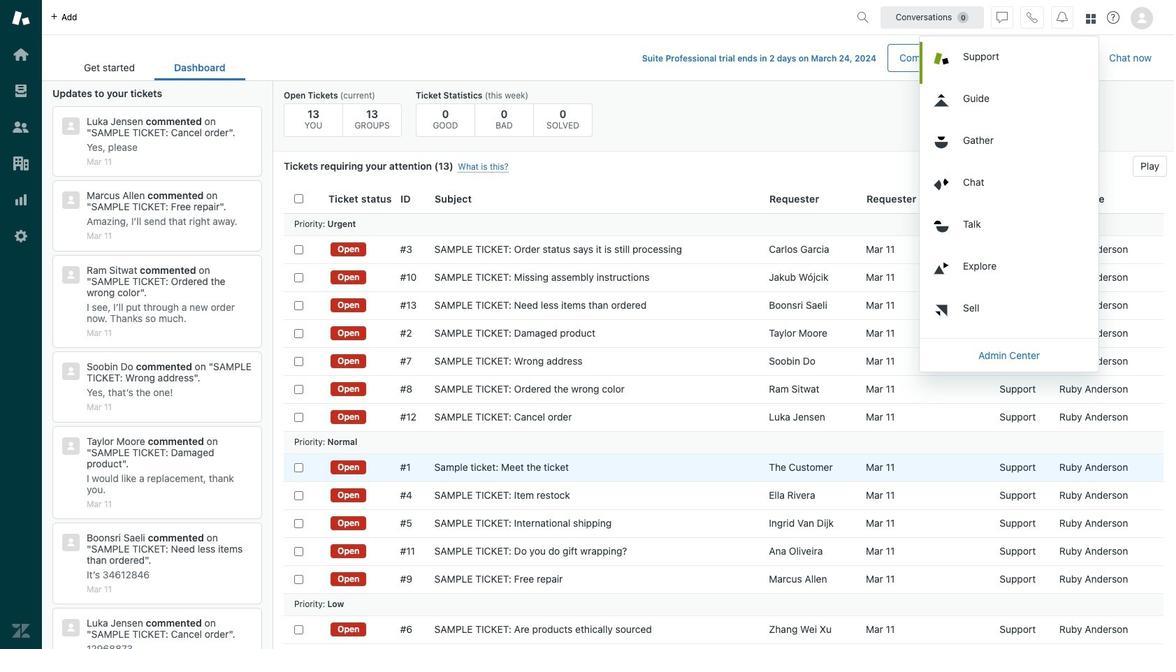 Task type: vqa. For each thing, say whether or not it's contained in the screenshot.
organizations image
yes



Task type: locate. For each thing, give the bounding box(es) containing it.
reporting image
[[12, 191, 30, 209]]

None checkbox
[[294, 273, 304, 282], [294, 301, 304, 310], [294, 357, 304, 366], [294, 463, 304, 472], [294, 491, 304, 500], [294, 547, 304, 556], [294, 626, 304, 635], [294, 273, 304, 282], [294, 301, 304, 310], [294, 357, 304, 366], [294, 463, 304, 472], [294, 491, 304, 500], [294, 547, 304, 556], [294, 626, 304, 635]]

notifications image
[[1057, 12, 1069, 23]]

main element
[[0, 0, 42, 650]]

zendesk products image
[[1087, 14, 1097, 23]]

get help image
[[1108, 11, 1120, 24]]

views image
[[12, 82, 30, 100]]

tab list
[[64, 55, 245, 80]]

None checkbox
[[294, 245, 304, 254], [294, 329, 304, 338], [294, 385, 304, 394], [294, 413, 304, 422], [294, 519, 304, 528], [294, 575, 304, 584], [294, 245, 304, 254], [294, 329, 304, 338], [294, 385, 304, 394], [294, 413, 304, 422], [294, 519, 304, 528], [294, 575, 304, 584]]

grid
[[273, 185, 1175, 650]]

customers image
[[12, 118, 30, 136]]

March 24, 2024 text field
[[812, 53, 877, 64]]

tab
[[64, 55, 155, 80]]



Task type: describe. For each thing, give the bounding box(es) containing it.
button displays agent's chat status as invisible. image
[[997, 12, 1009, 23]]

Select All Tickets checkbox
[[294, 195, 304, 204]]

organizations image
[[12, 155, 30, 173]]

zendesk support image
[[12, 9, 30, 27]]

admin image
[[12, 227, 30, 245]]

zendesk image
[[12, 622, 30, 641]]

get started image
[[12, 45, 30, 64]]



